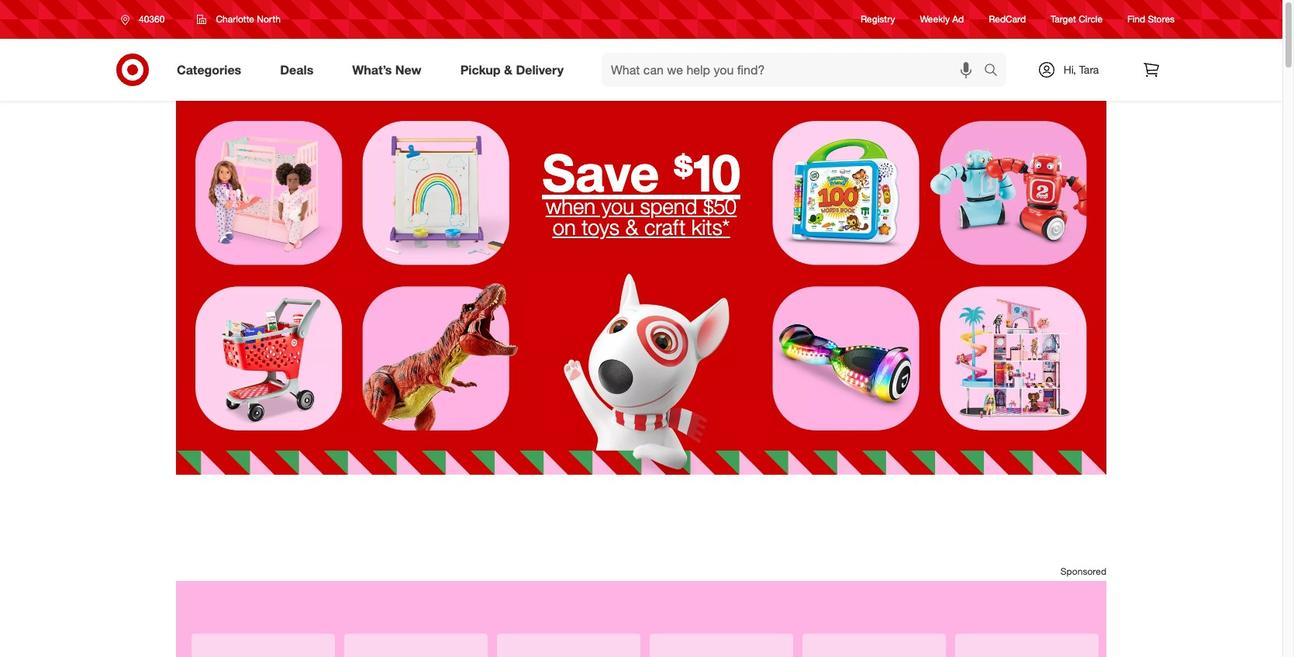 Task type: describe. For each thing, give the bounding box(es) containing it.
save $10
[[542, 141, 741, 204]]

charlotte north button
[[187, 5, 291, 33]]

deals link
[[267, 53, 333, 87]]

carousel region
[[176, 581, 1255, 657]]

categories
[[177, 62, 241, 77]]

redcard link
[[989, 13, 1026, 26]]

$10
[[674, 141, 741, 204]]

when you spend $50 on toys & craft kits*
[[546, 193, 737, 240]]

north
[[257, 13, 281, 25]]

stores
[[1149, 14, 1175, 25]]

spend
[[641, 193, 698, 219]]

& inside pickup & delivery link
[[504, 62, 513, 77]]

weekly ad
[[921, 14, 965, 25]]

40360
[[139, 13, 165, 25]]

charlotte north
[[216, 13, 281, 25]]

delivery
[[516, 62, 564, 77]]

when
[[546, 193, 596, 219]]

registry
[[861, 14, 896, 25]]

what's new
[[352, 62, 422, 77]]

what's new link
[[339, 53, 441, 87]]

kits*
[[692, 214, 730, 240]]

weekly ad link
[[921, 13, 965, 26]]

tara
[[1080, 63, 1100, 76]]

charlotte
[[216, 13, 254, 25]]

find
[[1128, 14, 1146, 25]]

hi,
[[1064, 63, 1077, 76]]

target circle
[[1051, 14, 1103, 25]]

search
[[978, 63, 1015, 79]]

deals
[[280, 62, 314, 77]]

on
[[553, 214, 576, 240]]

toys
[[582, 214, 620, 240]]

target
[[1051, 14, 1077, 25]]



Task type: locate. For each thing, give the bounding box(es) containing it.
registry link
[[861, 13, 896, 26]]

search button
[[978, 53, 1015, 90]]

weekly
[[921, 14, 950, 25]]

sponsored
[[1061, 566, 1107, 577]]

pickup
[[461, 62, 501, 77]]

you
[[602, 193, 635, 219]]

&
[[504, 62, 513, 77], [626, 214, 639, 240]]

ad
[[953, 14, 965, 25]]

& right pickup in the left top of the page
[[504, 62, 513, 77]]

0 vertical spatial &
[[504, 62, 513, 77]]

new
[[396, 62, 422, 77]]

40360 button
[[111, 5, 181, 33]]

find stores link
[[1128, 13, 1175, 26]]

categories link
[[164, 53, 261, 87]]

what's
[[352, 62, 392, 77]]

find stores
[[1128, 14, 1175, 25]]

craft
[[645, 214, 686, 240]]

0 horizontal spatial &
[[504, 62, 513, 77]]

pickup & delivery link
[[447, 53, 583, 87]]

& inside when you spend $50 on toys & craft kits*
[[626, 214, 639, 240]]

What can we help you find? suggestions appear below search field
[[602, 53, 988, 87]]

save
[[542, 141, 660, 204]]

circle
[[1079, 14, 1103, 25]]

target circle link
[[1051, 13, 1103, 26]]

redcard
[[989, 14, 1026, 25]]

1 horizontal spatial &
[[626, 214, 639, 240]]

& right toys
[[626, 214, 639, 240]]

$50
[[704, 193, 737, 219]]

hi, tara
[[1064, 63, 1100, 76]]

pickup & delivery
[[461, 62, 564, 77]]

1 vertical spatial &
[[626, 214, 639, 240]]



Task type: vqa. For each thing, say whether or not it's contained in the screenshot.
was to the top
no



